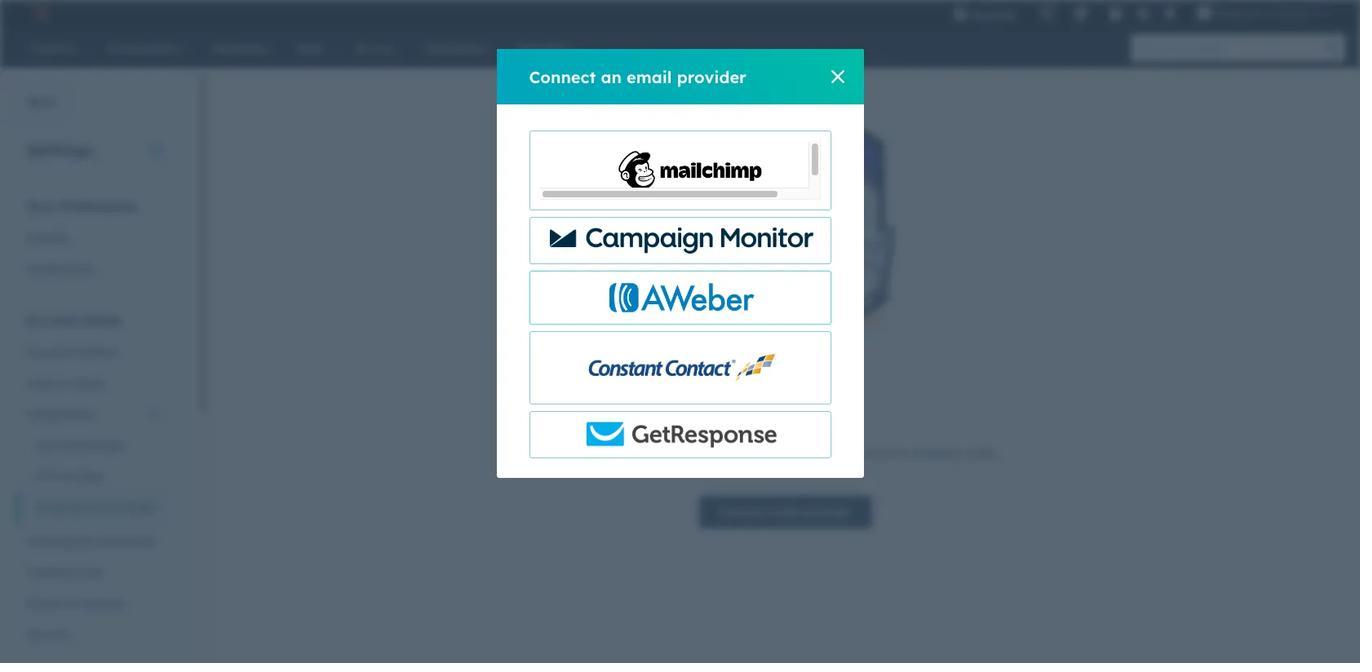 Task type: describe. For each thing, give the bounding box(es) containing it.
menu containing apoptosis studios 2
[[942, 0, 1341, 26]]

account for account defaults
[[26, 345, 70, 360]]

notifications image
[[1163, 7, 1178, 22]]

connect for connect email provider
[[720, 505, 766, 520]]

and
[[866, 447, 886, 461]]

account setup
[[26, 313, 121, 329]]

email inside button
[[769, 505, 801, 520]]

provider inside dialog
[[677, 67, 747, 87]]

close image
[[831, 70, 844, 83]]

provider inside button
[[804, 505, 852, 520]]

notifications button
[[1157, 0, 1184, 26]]

settings
[[633, 447, 676, 461]]

email for email sync
[[737, 408, 787, 431]]

service
[[69, 500, 109, 515]]

privacy & consent link
[[16, 588, 171, 619]]

marketplace downloads link
[[16, 526, 171, 557]]

connect for connect an email provider
[[529, 67, 596, 87]]

users & teams
[[26, 376, 105, 391]]

forms
[[831, 447, 862, 461]]

settings link
[[1133, 4, 1153, 22]]

calling icon button
[[1033, 2, 1061, 24]]

teams
[[71, 376, 105, 391]]

non-
[[890, 447, 914, 461]]

defaults
[[73, 345, 118, 360]]

your preferences
[[26, 198, 137, 215]]

back link
[[0, 86, 66, 119]]

connect an email provider dialog
[[497, 49, 864, 478]]

back
[[27, 95, 55, 109]]

forms.
[[965, 447, 999, 461]]

privacy
[[26, 596, 66, 611]]

your
[[26, 198, 56, 215]]

integrations
[[26, 407, 93, 422]]

an
[[601, 67, 622, 87]]

email sync settings are shared between pop-up forms and non-hubspot forms.
[[573, 447, 999, 461]]

connect email provider button
[[700, 496, 872, 529]]

account for account setup
[[26, 313, 79, 329]]

hubspot image
[[29, 3, 49, 23]]

tracking code link
[[16, 557, 171, 588]]

your preferences element
[[16, 197, 171, 285]]

downloads
[[96, 534, 156, 549]]

connect email provider
[[720, 505, 852, 520]]

users & teams link
[[16, 368, 171, 399]]

connect an email provider
[[529, 67, 747, 87]]

none checkbox inside connect an email provider dialog
[[529, 411, 831, 459]]

apoptosis studios 2 button
[[1188, 0, 1339, 26]]

studios
[[1268, 7, 1306, 20]]

sync
[[792, 408, 835, 431]]

pop-
[[789, 447, 814, 461]]

shared
[[700, 447, 737, 461]]

upgrade
[[971, 8, 1017, 21]]

email inside dialog
[[627, 67, 672, 87]]

help image
[[1108, 7, 1123, 22]]

apps for private apps
[[77, 469, 104, 484]]

users
[[26, 376, 56, 391]]

private
[[36, 469, 74, 484]]

connected apps
[[36, 438, 124, 453]]

apoptosis studios 2
[[1215, 7, 1315, 20]]

tracking
[[26, 565, 72, 580]]



Task type: locate. For each thing, give the bounding box(es) containing it.
setup
[[83, 313, 121, 329]]

account up account defaults
[[26, 313, 79, 329]]

1 horizontal spatial connect
[[720, 505, 766, 520]]

apps up private apps link on the left
[[97, 438, 124, 453]]

notifications link
[[16, 254, 171, 285]]

apoptosis
[[1215, 7, 1265, 20]]

general
[[26, 231, 68, 246]]

2 horizontal spatial email
[[737, 408, 787, 431]]

code
[[75, 565, 103, 580]]

marketplace
[[26, 534, 93, 549]]

2 account from the top
[[26, 345, 70, 360]]

connect
[[529, 67, 596, 87], [720, 505, 766, 520]]

1 vertical spatial email
[[769, 505, 801, 520]]

0 horizontal spatial connect
[[529, 67, 596, 87]]

0 horizontal spatial email
[[627, 67, 672, 87]]

Search HubSpot search field
[[1131, 34, 1331, 62]]

up
[[814, 447, 828, 461]]

search image
[[1326, 42, 1337, 54]]

connected apps link
[[16, 430, 171, 461]]

& right privacy
[[69, 596, 77, 611]]

connect inside connect email provider button
[[720, 505, 766, 520]]

email
[[737, 408, 787, 431], [573, 447, 603, 461], [36, 500, 66, 515]]

0 horizontal spatial email
[[36, 500, 66, 515]]

0 vertical spatial email
[[737, 408, 787, 431]]

0 horizontal spatial provider
[[677, 67, 747, 87]]

apps
[[97, 438, 124, 453], [77, 469, 104, 484]]

between
[[740, 447, 785, 461]]

privacy & consent
[[26, 596, 124, 611]]

calling icon image
[[1040, 7, 1055, 21]]

marketplace downloads
[[26, 534, 156, 549]]

email
[[627, 67, 672, 87], [769, 505, 801, 520]]

& inside "link"
[[59, 376, 68, 391]]

& for users
[[59, 376, 68, 391]]

marketplaces button
[[1064, 0, 1099, 26]]

None checkbox
[[529, 411, 831, 459]]

&
[[59, 376, 68, 391], [69, 596, 77, 611]]

hubspot link
[[20, 3, 61, 23]]

1 horizontal spatial provider
[[804, 505, 852, 520]]

search button
[[1318, 34, 1346, 62]]

connect down "between"
[[720, 505, 766, 520]]

settings image
[[1136, 7, 1151, 22]]

1 vertical spatial &
[[69, 596, 77, 611]]

1 vertical spatial connect
[[720, 505, 766, 520]]

integrations button
[[16, 399, 171, 430]]

1 vertical spatial email
[[573, 447, 603, 461]]

1 vertical spatial account
[[26, 345, 70, 360]]

0 horizontal spatial &
[[59, 376, 68, 391]]

1 horizontal spatial &
[[69, 596, 77, 611]]

provider
[[112, 500, 157, 515]]

security link
[[16, 619, 171, 650]]

account defaults
[[26, 345, 118, 360]]

help button
[[1102, 0, 1130, 26]]

email sync
[[737, 408, 835, 431]]

0 vertical spatial email
[[627, 67, 672, 87]]

account defaults link
[[16, 337, 171, 368]]

2
[[1309, 7, 1315, 20]]

consent
[[80, 596, 124, 611]]

0 vertical spatial provider
[[677, 67, 747, 87]]

email up "between"
[[737, 408, 787, 431]]

account setup element
[[16, 312, 171, 650]]

& inside "link"
[[69, 596, 77, 611]]

0 vertical spatial connect
[[529, 67, 596, 87]]

email right an
[[627, 67, 672, 87]]

email inside account setup 'element'
[[36, 500, 66, 515]]

general link
[[16, 223, 171, 254]]

tracking code
[[26, 565, 103, 580]]

email service provider
[[36, 500, 157, 515]]

None checkbox
[[529, 131, 831, 211], [529, 217, 831, 264], [529, 271, 831, 325], [529, 331, 831, 405], [529, 131, 831, 211], [529, 217, 831, 264], [529, 271, 831, 325], [529, 331, 831, 405]]

hubspot
[[914, 447, 962, 461]]

1 account from the top
[[26, 313, 79, 329]]

1 horizontal spatial email
[[573, 447, 603, 461]]

email down private
[[36, 500, 66, 515]]

account
[[26, 313, 79, 329], [26, 345, 70, 360]]

email left the sync
[[573, 447, 603, 461]]

email service provider link
[[16, 492, 171, 523]]

marketplaces image
[[1074, 7, 1089, 22]]

0 vertical spatial apps
[[97, 438, 124, 453]]

provider
[[677, 67, 747, 87], [804, 505, 852, 520]]

account up users
[[26, 345, 70, 360]]

upgrade image
[[953, 7, 968, 22]]

connect left an
[[529, 67, 596, 87]]

preferences
[[60, 198, 137, 215]]

menu
[[942, 0, 1341, 26]]

security
[[26, 627, 70, 642]]

1 vertical spatial provider
[[804, 505, 852, 520]]

sync
[[606, 447, 630, 461]]

0 vertical spatial account
[[26, 313, 79, 329]]

menu item
[[1029, 0, 1032, 26]]

settings
[[26, 140, 93, 160]]

connect inside connect an email provider dialog
[[529, 67, 596, 87]]

apps for connected apps
[[97, 438, 124, 453]]

1 horizontal spatial email
[[769, 505, 801, 520]]

notifications
[[26, 262, 96, 277]]

email down email sync settings are shared between pop-up forms and non-hubspot forms.
[[769, 505, 801, 520]]

email for email service provider
[[36, 500, 66, 515]]

are
[[679, 447, 697, 461]]

connected
[[36, 438, 94, 453]]

tara schultz image
[[1197, 6, 1212, 20]]

apps up service
[[77, 469, 104, 484]]

& for privacy
[[69, 596, 77, 611]]

2 vertical spatial email
[[36, 500, 66, 515]]

private apps
[[36, 469, 104, 484]]

& right users
[[59, 376, 68, 391]]

1 vertical spatial apps
[[77, 469, 104, 484]]

email for email sync settings are shared between pop-up forms and non-hubspot forms.
[[573, 447, 603, 461]]

private apps link
[[16, 461, 171, 492]]

0 vertical spatial &
[[59, 376, 68, 391]]



Task type: vqa. For each thing, say whether or not it's contained in the screenshot.
Press to sort. image to the right
no



